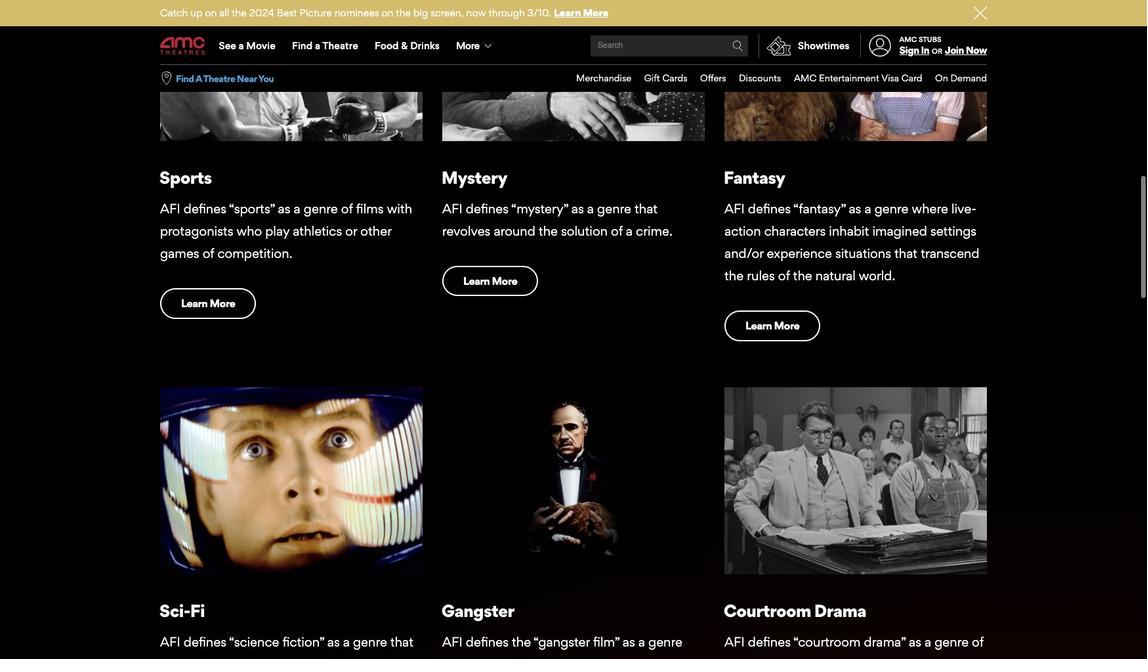 Task type: vqa. For each thing, say whether or not it's contained in the screenshot.
1st the 'MOVIE'
no



Task type: locate. For each thing, give the bounding box(es) containing it.
learn down revolves
[[464, 274, 490, 288]]

the left big
[[396, 7, 411, 19]]

imagined
[[873, 223, 928, 239]]

genre up technological
[[353, 634, 387, 650]]

or inside afi defines the "gangster film" as a genre that centers on organized crime or maveric
[[633, 657, 644, 659]]

learn more link
[[554, 7, 609, 19], [443, 266, 539, 296], [160, 288, 256, 319], [725, 311, 821, 341]]

afi defines "science fiction" as a genre that marries a scientific or technological premis
[[160, 634, 418, 659]]

as
[[278, 201, 291, 216], [572, 201, 584, 216], [849, 201, 862, 216], [327, 634, 340, 650], [623, 634, 635, 650], [909, 634, 922, 650]]

0 vertical spatial amc
[[900, 35, 917, 44]]

or down "science
[[273, 657, 285, 659]]

more down now
[[456, 39, 480, 52]]

mystery
[[442, 166, 508, 187]]

learn more link for sports
[[160, 288, 256, 319]]

amc up sign
[[900, 35, 917, 44]]

defines for courtroom drama
[[748, 634, 791, 650]]

genre
[[304, 201, 338, 216], [598, 201, 632, 216], [875, 201, 909, 216], [353, 634, 387, 650], [649, 634, 683, 650], [935, 634, 969, 650]]

afi
[[160, 201, 180, 216], [443, 201, 463, 216], [725, 201, 745, 216], [160, 634, 180, 650], [443, 634, 463, 650], [725, 634, 745, 650]]

find a theatre near you button
[[176, 72, 274, 85]]

gift cards
[[645, 72, 688, 83]]

as up plays at the bottom right of page
[[909, 634, 922, 650]]

as inside afi defines "science fiction" as a genre that marries a scientific or technological premis
[[327, 634, 340, 650]]

scene from to kill a mockingbird image
[[725, 387, 988, 575]]

theatre right a
[[203, 73, 235, 84]]

menu containing more
[[160, 28, 988, 64]]

a inside afi defines "fantasy" as a genre where live- action characters inhabit imagined settings and/or experience situations that transcend the rules of the natural world.
[[865, 201, 872, 216]]

1 horizontal spatial amc
[[900, 35, 917, 44]]

2 vertical spatial learn more
[[746, 319, 800, 332]]

crime.
[[636, 223, 673, 239]]

on right nominees
[[382, 7, 394, 19]]

defines inside afi defines "science fiction" as a genre that marries a scientific or technological premis
[[184, 634, 227, 650]]

the inside afi defines the "gangster film" as a genre that centers on organized crime or maveric
[[512, 634, 531, 650]]

find down picture at the top left of the page
[[292, 39, 313, 52]]

find inside button
[[176, 73, 194, 84]]

afi up "action"
[[725, 201, 745, 216]]

learn more for mystery
[[464, 274, 518, 288]]

learn for fantasy
[[746, 319, 772, 332]]

as inside afi defines "fantasy" as a genre where live- action characters inhabit imagined settings and/or experience situations that transcend the rules of the natural world.
[[849, 201, 862, 216]]

settings
[[931, 223, 977, 239]]

afi up protagonists
[[160, 201, 180, 216]]

image from vertigo movie image
[[443, 0, 705, 141]]

world.
[[859, 268, 896, 284]]

gift
[[645, 72, 660, 83]]

learn down the games
[[181, 297, 208, 310]]

learn down rules
[[746, 319, 772, 332]]

where
[[912, 201, 949, 216]]

a up athletics
[[294, 201, 301, 216]]

amc logo image
[[160, 37, 206, 55], [160, 37, 206, 55]]

learn more down rules
[[746, 319, 800, 332]]

afi for mystery
[[443, 201, 463, 216]]

defines inside the afi defines "courtroom drama" as a genre of film in which a system of justice plays
[[748, 634, 791, 650]]

submit search icon image
[[733, 41, 743, 51]]

0 vertical spatial learn more
[[464, 274, 518, 288]]

a inside afi defines the "gangster film" as a genre that centers on organized crime or maveric
[[639, 634, 645, 650]]

defines up which
[[748, 634, 791, 650]]

showtimes
[[798, 39, 850, 52]]

more down around
[[492, 274, 518, 288]]

1 vertical spatial find
[[176, 73, 194, 84]]

situations
[[836, 246, 892, 261]]

a up plays at the bottom right of page
[[925, 634, 932, 650]]

a right see
[[239, 39, 244, 52]]

a up inhabit
[[865, 201, 872, 216]]

learn more down the games
[[181, 297, 235, 310]]

film"
[[593, 634, 620, 650]]

1 vertical spatial theatre
[[203, 73, 235, 84]]

scientific
[[217, 657, 269, 659]]

other
[[361, 223, 392, 239]]

0 vertical spatial find
[[292, 39, 313, 52]]

with
[[387, 201, 412, 216]]

the up centers
[[512, 634, 531, 650]]

you
[[258, 73, 274, 84]]

1 horizontal spatial learn more
[[464, 274, 518, 288]]

find left a
[[176, 73, 194, 84]]

more
[[583, 7, 609, 19], [456, 39, 480, 52], [492, 274, 518, 288], [210, 297, 235, 310], [774, 319, 800, 332]]

0 horizontal spatial learn more
[[181, 297, 235, 310]]

"mystery"
[[511, 201, 568, 216]]

on inside afi defines the "gangster film" as a genre that centers on organized crime or maveric
[[516, 657, 531, 659]]

that inside afi defines "science fiction" as a genre that marries a scientific or technological premis
[[391, 634, 414, 650]]

theatre inside 'menu'
[[323, 39, 358, 52]]

defines up centers
[[466, 634, 509, 650]]

genre inside afi defines the "gangster film" as a genre that centers on organized crime or maveric
[[649, 634, 683, 650]]

1 horizontal spatial find
[[292, 39, 313, 52]]

afi inside the afi defines "courtroom drama" as a genre of film in which a system of justice plays
[[725, 634, 745, 650]]

afi for fantasy
[[725, 201, 745, 216]]

on
[[205, 7, 217, 19], [382, 7, 394, 19], [516, 657, 531, 659]]

genre up the "imagined"
[[875, 201, 909, 216]]

amc inside 'link'
[[794, 72, 817, 83]]

afi inside afi defines "fantasy" as a genre where live- action characters inhabit imagined settings and/or experience situations that transcend the rules of the natural world.
[[725, 201, 745, 216]]

amc down "showtimes" link
[[794, 72, 817, 83]]

afi down gangster
[[443, 634, 463, 650]]

0 horizontal spatial amc
[[794, 72, 817, 83]]

afi inside afi defines "science fiction" as a genre that marries a scientific or technological premis
[[160, 634, 180, 650]]

menu up merchandise link
[[160, 28, 988, 64]]

on right centers
[[516, 657, 531, 659]]

as right film"
[[623, 634, 635, 650]]

which
[[764, 657, 799, 659]]

cards
[[663, 72, 688, 83]]

movie
[[246, 39, 276, 52]]

learn more down revolves
[[464, 274, 518, 288]]

system
[[813, 657, 854, 659]]

now
[[966, 44, 988, 57]]

1 vertical spatial menu
[[564, 65, 988, 92]]

more down competition.
[[210, 297, 235, 310]]

0 horizontal spatial find
[[176, 73, 194, 84]]

learn more link down revolves
[[443, 266, 539, 296]]

afi defines the "gangster film" as a genre that centers on organized crime or maveric
[[443, 634, 701, 659]]

plays
[[914, 657, 944, 659]]

find inside 'menu'
[[292, 39, 313, 52]]

theatre inside button
[[203, 73, 235, 84]]

1 vertical spatial amc
[[794, 72, 817, 83]]

as up the "solution" in the top of the page
[[572, 201, 584, 216]]

genre up athletics
[[304, 201, 338, 216]]

films
[[356, 201, 384, 216]]

as inside afi defines "sports" as a genre of films with protagonists who play athletics or other games of competition.
[[278, 201, 291, 216]]

find
[[292, 39, 313, 52], [176, 73, 194, 84]]

a
[[196, 73, 202, 84]]

defines up revolves
[[466, 201, 509, 216]]

on demand
[[936, 72, 988, 83]]

protagonists
[[160, 223, 233, 239]]

theatre down nominees
[[323, 39, 358, 52]]

discounts link
[[727, 65, 782, 92]]

menu
[[160, 28, 988, 64], [564, 65, 988, 92]]

genre inside the afi defines "courtroom drama" as a genre of film in which a system of justice plays
[[935, 634, 969, 650]]

afi inside afi defines "sports" as a genre of films with protagonists who play athletics or other games of competition.
[[160, 201, 180, 216]]

a down picture at the top left of the page
[[315, 39, 320, 52]]

as up play
[[278, 201, 291, 216]]

offers link
[[688, 65, 727, 92]]

amc entertainment visa card link
[[782, 65, 923, 92]]

the down experience
[[794, 268, 813, 284]]

learn more
[[464, 274, 518, 288], [181, 297, 235, 310], [746, 319, 800, 332]]

genre up the "solution" in the top of the page
[[598, 201, 632, 216]]

afi inside afi defines the "gangster film" as a genre that centers on organized crime or maveric
[[443, 634, 463, 650]]

all
[[219, 7, 229, 19]]

0 vertical spatial menu
[[160, 28, 988, 64]]

on
[[936, 72, 949, 83]]

defines inside the afi defines "mystery" as a genre that revolves around the solution of a crime.
[[466, 201, 509, 216]]

or inside 'amc stubs sign in or join now'
[[932, 47, 943, 56]]

2 horizontal spatial on
[[516, 657, 531, 659]]

amc inside 'amc stubs sign in or join now'
[[900, 35, 917, 44]]

or
[[932, 47, 943, 56], [346, 223, 357, 239], [273, 657, 285, 659], [633, 657, 644, 659]]

learn for sports
[[181, 297, 208, 310]]

drinks
[[410, 39, 440, 52]]

defines up marries
[[184, 634, 227, 650]]

learn
[[554, 7, 581, 19], [464, 274, 490, 288], [181, 297, 208, 310], [746, 319, 772, 332]]

on left all
[[205, 7, 217, 19]]

2 horizontal spatial learn more
[[746, 319, 800, 332]]

afi inside the afi defines "mystery" as a genre that revolves around the solution of a crime.
[[443, 201, 463, 216]]

find for find a theatre near you
[[176, 73, 194, 84]]

defines up protagonists
[[184, 201, 227, 216]]

0 vertical spatial theatre
[[323, 39, 358, 52]]

showtimes image
[[760, 34, 798, 58]]

defines inside afi defines "sports" as a genre of films with protagonists who play athletics or other games of competition.
[[184, 201, 227, 216]]

gift cards link
[[632, 65, 688, 92]]

theatre
[[323, 39, 358, 52], [203, 73, 235, 84]]

afi defines "mystery" as a genre that revolves around the solution of a crime.
[[443, 201, 673, 239]]

genre right film"
[[649, 634, 683, 650]]

courtroom
[[724, 600, 812, 621]]

up
[[191, 7, 203, 19]]

or right crime
[[633, 657, 644, 659]]

genre inside afi defines "fantasy" as a genre where live- action characters inhabit imagined settings and/or experience situations that transcend the rules of the natural world.
[[875, 201, 909, 216]]

afi up revolves
[[443, 201, 463, 216]]

image from 2001: a space odyssey image
[[160, 387, 423, 575]]

the
[[232, 7, 247, 19], [396, 7, 411, 19], [539, 223, 558, 239], [725, 268, 744, 284], [794, 268, 813, 284], [512, 634, 531, 650]]

nominees
[[335, 7, 379, 19]]

afi defines "courtroom drama" as a genre of film in which a system of justice plays 
[[725, 634, 984, 659]]

see
[[219, 39, 236, 52]]

defines inside afi defines "fantasy" as a genre where live- action characters inhabit imagined settings and/or experience situations that transcend the rules of the natural world.
[[748, 201, 791, 216]]

1 vertical spatial learn more
[[181, 297, 235, 310]]

picture
[[300, 7, 332, 19]]

afi up film
[[725, 634, 745, 650]]

or left the other
[[346, 223, 357, 239]]

learn more link down the games
[[160, 288, 256, 319]]

on demand link
[[923, 65, 988, 92]]

defines
[[184, 201, 227, 216], [466, 201, 509, 216], [748, 201, 791, 216], [184, 634, 227, 650], [466, 634, 509, 650], [748, 634, 791, 650]]

learn more link down rules
[[725, 311, 821, 341]]

2024
[[249, 7, 274, 19]]

join now button
[[945, 44, 988, 57]]

that inside afi defines "fantasy" as a genre where live- action characters inhabit imagined settings and/or experience situations that transcend the rules of the natural world.
[[895, 246, 918, 261]]

sci-
[[159, 600, 190, 621]]

1 horizontal spatial theatre
[[323, 39, 358, 52]]

near
[[237, 73, 257, 84]]

as up technological
[[327, 634, 340, 650]]

characters
[[765, 223, 826, 239]]

as up inhabit
[[849, 201, 862, 216]]

revolves
[[443, 223, 491, 239]]

menu down showtimes image
[[564, 65, 988, 92]]

or right in
[[932, 47, 943, 56]]

experience
[[767, 246, 833, 261]]

merchandise
[[577, 72, 632, 83]]

a right marries
[[207, 657, 213, 659]]

of
[[341, 201, 353, 216], [611, 223, 623, 239], [203, 246, 214, 261], [779, 268, 790, 284], [972, 634, 984, 650], [857, 657, 869, 659]]

afi for sports
[[160, 201, 180, 216]]

food
[[375, 39, 399, 52]]

defines up characters
[[748, 201, 791, 216]]

0 horizontal spatial theatre
[[203, 73, 235, 84]]

"sports"
[[229, 201, 275, 216]]

defines inside afi defines the "gangster film" as a genre that centers on organized crime or maveric
[[466, 634, 509, 650]]

a right film"
[[639, 634, 645, 650]]

theatre for a
[[203, 73, 235, 84]]

defines for sports
[[184, 201, 227, 216]]

the down "mystery"
[[539, 223, 558, 239]]

afi up marries
[[160, 634, 180, 650]]

genre up plays at the bottom right of page
[[935, 634, 969, 650]]

genre inside afi defines "sports" as a genre of films with protagonists who play athletics or other games of competition.
[[304, 201, 338, 216]]

more down rules
[[774, 319, 800, 332]]

through
[[489, 7, 525, 19]]

that inside the afi defines "mystery" as a genre that revolves around the solution of a crime.
[[635, 201, 658, 216]]

best
[[277, 7, 297, 19]]

or inside afi defines "science fiction" as a genre that marries a scientific or technological premis
[[273, 657, 285, 659]]



Task type: describe. For each thing, give the bounding box(es) containing it.
who
[[237, 223, 262, 239]]

amc for visa
[[794, 72, 817, 83]]

a up technological
[[343, 634, 350, 650]]

as inside the afi defines "mystery" as a genre that revolves around the solution of a crime.
[[572, 201, 584, 216]]

big
[[414, 7, 428, 19]]

a up the "solution" in the top of the page
[[588, 201, 594, 216]]

sign in or join amc stubs element
[[861, 28, 988, 64]]

that inside afi defines the "gangster film" as a genre that centers on organized crime or maveric
[[443, 657, 466, 659]]

and/or
[[725, 246, 764, 261]]

card
[[902, 72, 923, 83]]

in
[[750, 657, 761, 659]]

see a movie
[[219, 39, 276, 52]]

3/10.
[[528, 7, 552, 19]]

user profile image
[[862, 35, 899, 57]]

drama"
[[864, 634, 906, 650]]

a right which
[[803, 657, 809, 659]]

rules
[[747, 268, 775, 284]]

learn more link for mystery
[[443, 266, 539, 296]]

play
[[265, 223, 290, 239]]

sign in button
[[900, 44, 930, 57]]

the right all
[[232, 7, 247, 19]]

crime
[[596, 657, 629, 659]]

visa
[[882, 72, 900, 83]]

"gangster
[[534, 634, 590, 650]]

marries
[[160, 657, 203, 659]]

learn more link for fantasy
[[725, 311, 821, 341]]

centers
[[469, 657, 513, 659]]

genre inside afi defines "science fiction" as a genre that marries a scientific or technological premis
[[353, 634, 387, 650]]

justice
[[872, 657, 910, 659]]

organized
[[534, 657, 593, 659]]

amc entertainment visa card
[[794, 72, 923, 83]]

food & drinks
[[375, 39, 440, 52]]

search the AMC website text field
[[596, 41, 733, 51]]

amc stubs sign in or join now
[[900, 35, 988, 57]]

join
[[945, 44, 964, 57]]

image from wizard of oz image
[[725, 0, 988, 141]]

inhabit
[[830, 223, 870, 239]]

fantasy
[[724, 166, 786, 187]]

find a theatre
[[292, 39, 358, 52]]

more inside button
[[456, 39, 480, 52]]

1 horizontal spatial on
[[382, 7, 394, 19]]

fi
[[190, 600, 205, 621]]

afi for courtroom drama
[[725, 634, 745, 650]]

learn for mystery
[[464, 274, 490, 288]]

defines for mystery
[[466, 201, 509, 216]]

defines for sci-fi
[[184, 634, 227, 650]]

transcend
[[921, 246, 980, 261]]

a left crime.
[[626, 223, 633, 239]]

more for fantasy
[[774, 319, 800, 332]]

afi for sci-fi
[[160, 634, 180, 650]]

catch
[[160, 7, 188, 19]]

more right the 3/10.
[[583, 7, 609, 19]]

find a theatre near you
[[176, 73, 274, 84]]

or inside afi defines "sports" as a genre of films with protagonists who play athletics or other games of competition.
[[346, 223, 357, 239]]

catch up on all the 2024 best picture nominees on the big screen, now through 3/10. learn more
[[160, 7, 609, 19]]

entertainment
[[819, 72, 880, 83]]

more for mystery
[[492, 274, 518, 288]]

gangster
[[442, 600, 515, 621]]

find a theatre link
[[284, 28, 367, 64]]

more for sports
[[210, 297, 235, 310]]

cookie consent banner dialog
[[0, 624, 1148, 659]]

of inside the afi defines "mystery" as a genre that revolves around the solution of a crime.
[[611, 223, 623, 239]]

learn more link right the 3/10.
[[554, 7, 609, 19]]

competition.
[[218, 246, 293, 261]]

as inside the afi defines "courtroom drama" as a genre of film in which a system of justice plays
[[909, 634, 922, 650]]

athletics
[[293, 223, 342, 239]]

theatre for a
[[323, 39, 358, 52]]

see a movie link
[[211, 28, 284, 64]]

film
[[725, 657, 747, 659]]

learn more for fantasy
[[746, 319, 800, 332]]

amc for sign
[[900, 35, 917, 44]]

merchandise link
[[564, 65, 632, 92]]

robert de niro in raging bull image
[[160, 0, 423, 141]]

genre inside the afi defines "mystery" as a genre that revolves around the solution of a crime.
[[598, 201, 632, 216]]

courtroom drama
[[724, 600, 867, 621]]

afi for gangster
[[443, 634, 463, 650]]

live-
[[952, 201, 977, 216]]

games
[[160, 246, 199, 261]]

learn more for sports
[[181, 297, 235, 310]]

sports
[[159, 166, 212, 187]]

drama
[[815, 600, 867, 621]]

technological
[[288, 657, 368, 659]]

of inside afi defines "fantasy" as a genre where live- action characters inhabit imagined settings and/or experience situations that transcend the rules of the natural world.
[[779, 268, 790, 284]]

defines for gangster
[[466, 634, 509, 650]]

the inside the afi defines "mystery" as a genre that revolves around the solution of a crime.
[[539, 223, 558, 239]]

action
[[725, 223, 761, 239]]

learn right the 3/10.
[[554, 7, 581, 19]]

0 horizontal spatial on
[[205, 7, 217, 19]]

"fantasy"
[[794, 201, 846, 216]]

&
[[401, 39, 408, 52]]

demand
[[951, 72, 988, 83]]

showtimes link
[[759, 34, 850, 58]]

as inside afi defines the "gangster film" as a genre that centers on organized crime or maveric
[[623, 634, 635, 650]]

menu containing merchandise
[[564, 65, 988, 92]]

defines for fantasy
[[748, 201, 791, 216]]

around
[[494, 223, 536, 239]]

"courtroom
[[794, 634, 861, 650]]

solution
[[561, 223, 608, 239]]

fiction"
[[283, 634, 324, 650]]

a inside afi defines "sports" as a genre of films with protagonists who play athletics or other games of competition.
[[294, 201, 301, 216]]

now
[[467, 7, 486, 19]]

marlon brando from the godfather image
[[443, 387, 705, 575]]

sign
[[900, 44, 920, 57]]

discounts
[[739, 72, 782, 83]]

find for find a theatre
[[292, 39, 313, 52]]

in
[[922, 44, 930, 57]]

food & drinks link
[[367, 28, 448, 64]]

offers
[[701, 72, 727, 83]]

screen,
[[431, 7, 464, 19]]

the down and/or
[[725, 268, 744, 284]]



